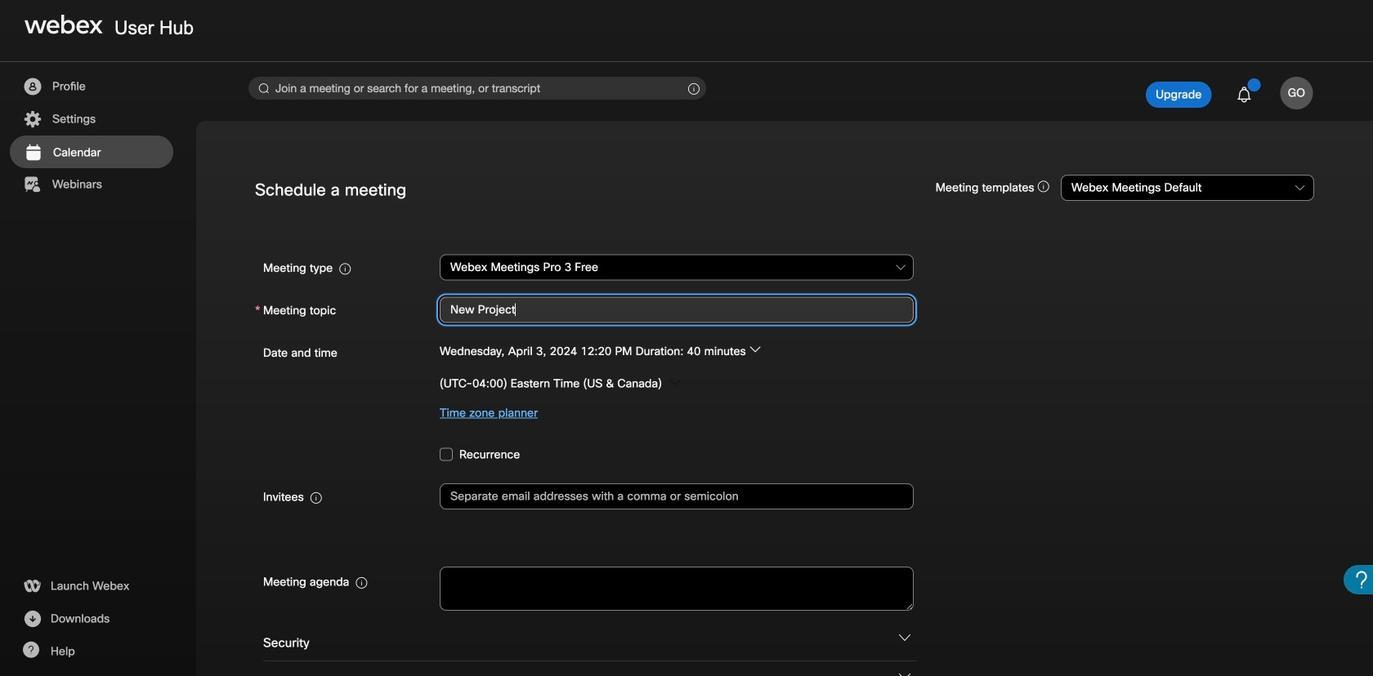 Task type: describe. For each thing, give the bounding box(es) containing it.
arrow image
[[670, 377, 681, 389]]

Invitees text field
[[440, 484, 914, 510]]

mds meetings_filled image
[[23, 143, 43, 163]]

cisco webex image
[[25, 15, 103, 34]]

mds people circle_filled image
[[22, 77, 43, 96]]

mds settings_filled image
[[22, 110, 43, 129]]

Join a meeting or search for a meeting, or transcript text field
[[249, 77, 706, 100]]



Task type: locate. For each thing, give the bounding box(es) containing it.
mds content download_filled image
[[22, 610, 43, 629]]

None field
[[440, 253, 914, 282]]

None text field
[[440, 568, 914, 612]]

ng help active image
[[22, 643, 39, 659]]

None text field
[[440, 297, 914, 323]]

group
[[255, 338, 1314, 429]]

mds webex helix filled image
[[22, 577, 42, 597]]

ng down image
[[899, 672, 911, 677]]

mds webinar_filled image
[[22, 175, 43, 195]]

arrow image
[[750, 344, 761, 356]]



Task type: vqa. For each thing, say whether or not it's contained in the screenshot.
arrow icon
yes



